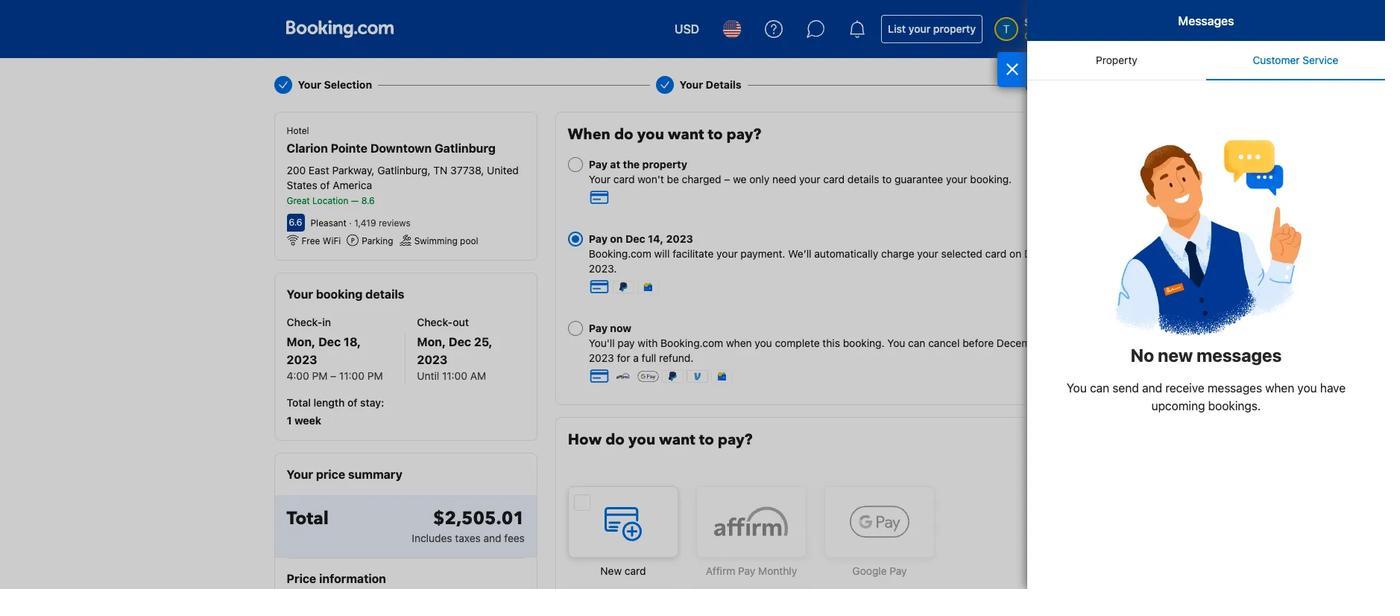 Task type: describe. For each thing, give the bounding box(es) containing it.
guarantee
[[895, 173, 944, 186]]

out
[[453, 316, 469, 329]]

swimming pool
[[414, 236, 479, 247]]

you for how do you want to pay?
[[629, 430, 656, 450]]

check-out mon, dec 25, 2023 until 11:00 am
[[417, 316, 493, 383]]

in
[[322, 316, 331, 329]]

charge
[[882, 248, 915, 260]]

dec right selected
[[1025, 248, 1044, 260]]

pay
[[618, 337, 635, 350]]

2023 inside pay on dec 14, 2023 booking.com will facilitate your payment. we'll automatically charge your selected card on dec 14, 2023.
[[666, 233, 694, 245]]

2023.
[[589, 263, 617, 275]]

usd button
[[666, 11, 709, 47]]

0 horizontal spatial details
[[366, 288, 405, 301]]

great
[[287, 195, 310, 207]]

the
[[623, 158, 640, 171]]

only
[[750, 173, 770, 186]]

booking.com online hotel reservations image
[[286, 20, 393, 38]]

clarion
[[287, 142, 328, 155]]

total length of stay: 1 week
[[287, 397, 384, 427]]

total for total
[[287, 507, 329, 532]]

0 vertical spatial on
[[610, 233, 623, 245]]

do for how
[[606, 430, 625, 450]]

this
[[823, 337, 840, 350]]

mon, for mon, dec 25, 2023
[[417, 336, 446, 349]]

you inside pay now you'll pay with booking.com when you complete this booking. you can cancel before december 16, 2023 for a full refund.
[[755, 337, 772, 350]]

final
[[1049, 78, 1074, 91]]

before
[[963, 337, 994, 350]]

want for how do you want to pay?
[[659, 430, 696, 450]]

2023 inside the check-in mon, dec 18, 2023 4:00 pm – 11:00 pm
[[287, 354, 317, 367]]

free
[[302, 236, 320, 247]]

—
[[351, 195, 359, 207]]

details
[[706, 78, 742, 91]]

booking.com for will
[[589, 248, 652, 260]]

be
[[667, 173, 679, 186]]

–
[[330, 370, 336, 383]]

0 horizontal spatial card
[[614, 173, 635, 186]]

free wifi
[[302, 236, 341, 247]]

11:00 am
[[442, 370, 486, 383]]

pay now you'll pay with booking.com when you complete this booking. you can cancel before december 16, 2023 for a full refund.
[[589, 322, 1064, 365]]

close image
[[1006, 63, 1019, 75]]

1 vertical spatial 14,
[[1047, 248, 1061, 260]]

how do you want to pay?
[[568, 430, 753, 450]]

you'll
[[589, 337, 615, 350]]

pool
[[460, 236, 479, 247]]

google pay image
[[638, 370, 659, 383]]

16,
[[1050, 337, 1064, 350]]

step
[[1077, 78, 1100, 91]]

your details
[[680, 78, 742, 91]]

your selection
[[298, 78, 372, 91]]

location
[[313, 195, 349, 207]]

dec up paypal image
[[626, 233, 646, 245]]

now
[[610, 322, 632, 335]]

downtown
[[371, 142, 432, 155]]

of
[[348, 397, 358, 409]]

1 for genius level 1
[[1081, 31, 1085, 42]]

when do you want to pay?
[[568, 125, 762, 145]]

booking
[[316, 288, 363, 301]]

dec inside the check-in mon, dec 18, 2023 4:00 pm – 11:00 pm
[[319, 336, 341, 349]]

how
[[568, 430, 602, 450]]

0 vertical spatial 14,
[[648, 233, 664, 245]]

pay at the property your card won't be charged – we only need your card details to guarantee your booking.
[[589, 158, 1012, 186]]

3
[[1031, 78, 1038, 91]]

price
[[287, 573, 316, 586]]

we'll
[[788, 248, 812, 260]]

great location — 8.6
[[287, 195, 375, 207]]

for
[[617, 352, 631, 365]]

schultz tara genius level 1
[[1025, 16, 1088, 42]]

– we
[[724, 173, 747, 186]]

to inside the pay at the property your card won't be charged – we only need your card details to guarantee your booking.
[[882, 173, 892, 186]]

your right facilitate
[[717, 248, 738, 260]]

your for your selection
[[298, 78, 321, 91]]

check- for mon, dec 25, 2023
[[417, 316, 453, 329]]

genius
[[1025, 31, 1054, 42]]

until
[[417, 370, 439, 383]]

1 horizontal spatial on
[[1010, 248, 1022, 260]]

1 horizontal spatial card
[[824, 173, 845, 186]]

price
[[316, 468, 345, 482]]

complete
[[775, 337, 820, 350]]

stay:
[[360, 397, 384, 409]]

final step
[[1049, 78, 1100, 91]]

4:00 pm
[[287, 370, 328, 383]]

your for your details
[[680, 78, 703, 91]]

2023 inside pay now you'll pay with booking.com when you complete this booking. you can cancel before december 16, 2023 for a full refund.
[[589, 352, 614, 365]]

week
[[295, 415, 322, 427]]

hotel
[[287, 125, 309, 136]]



Task type: vqa. For each thing, say whether or not it's contained in the screenshot.
Centre
no



Task type: locate. For each thing, give the bounding box(es) containing it.
2 vertical spatial to
[[699, 430, 714, 450]]

you right when on the right bottom
[[755, 337, 772, 350]]

1 vertical spatial details
[[366, 288, 405, 301]]

booking.com inside pay on dec 14, 2023 booking.com will facilitate your payment. we'll automatically charge your selected card on dec 14, 2023.
[[589, 248, 652, 260]]

card inside pay on dec 14, 2023 booking.com will facilitate your payment. we'll automatically charge your selected card on dec 14, 2023.
[[986, 248, 1007, 260]]

1 vertical spatial total
[[287, 507, 329, 532]]

details inside the pay at the property your card won't be charged – we only need your card details to guarantee your booking.
[[848, 173, 880, 186]]

1 horizontal spatial mon,
[[417, 336, 446, 349]]

1 vertical spatial pay?
[[718, 430, 753, 450]]

want up be on the top left of the page
[[668, 125, 704, 145]]

charged
[[682, 173, 722, 186]]

total for total length of stay: 1 week
[[287, 397, 311, 409]]

pleasant
[[311, 218, 347, 229]]

pay for pay on dec 14, 2023 booking.com will facilitate your payment. we'll automatically charge your selected card on dec 14, 2023.
[[589, 233, 608, 245]]

check- for mon, dec 18, 2023
[[287, 316, 322, 329]]

usd
[[675, 22, 700, 36]]

scored 6.6 element
[[287, 214, 305, 232]]

rated pleasant element
[[311, 218, 347, 229]]

won't
[[638, 173, 664, 186]]

1 horizontal spatial booking.com
[[661, 337, 724, 350]]

1 horizontal spatial 1
[[1081, 31, 1085, 42]]

1 vertical spatial you
[[755, 337, 772, 350]]

mon, up 4:00 pm on the left bottom of the page
[[287, 336, 316, 349]]

reviews
[[379, 218, 411, 229]]

do up the
[[614, 125, 634, 145]]

mon, inside check-out mon, dec 25, 2023 until 11:00 am
[[417, 336, 446, 349]]

wifi
[[323, 236, 341, 247]]

1 vertical spatial 1
[[287, 415, 292, 427]]

booking.com for when
[[661, 337, 724, 350]]

details
[[848, 173, 880, 186], [366, 288, 405, 301]]

pleasant · 1,419 reviews
[[311, 218, 411, 229]]

want
[[668, 125, 704, 145], [659, 430, 696, 450]]

2 vertical spatial pay
[[589, 322, 608, 335]]

booking.com inside pay now you'll pay with booking.com when you complete this booking. you can cancel before december 16, 2023 for a full refund.
[[661, 337, 724, 350]]

do right how
[[606, 430, 625, 450]]

your down at
[[589, 173, 611, 186]]

pay for pay at the property your card won't be charged – we only need your card details to guarantee your booking.
[[589, 158, 608, 171]]

0 horizontal spatial on
[[610, 233, 623, 245]]

list your property link
[[882, 15, 983, 43]]

mon, for mon, dec 18, 2023
[[287, 336, 316, 349]]

25,
[[474, 336, 493, 349]]

pay for pay now you'll pay with booking.com when you complete this booking. you can cancel before december 16, 2023 for a full refund.
[[589, 322, 608, 335]]

1 vertical spatial booking.
[[843, 337, 885, 350]]

dec inside check-out mon, dec 25, 2023 until 11:00 am
[[449, 336, 471, 349]]

to down venmo image on the bottom of page
[[699, 430, 714, 450]]

1 horizontal spatial 14,
[[1047, 248, 1061, 260]]

selection
[[324, 78, 372, 91]]

1 vertical spatial do
[[606, 430, 625, 450]]

details left guarantee
[[848, 173, 880, 186]]

affirm image
[[613, 370, 635, 383]]

·
[[349, 218, 352, 229]]

with
[[638, 337, 658, 350]]

your left details at top right
[[680, 78, 703, 91]]

2 vertical spatial you
[[629, 430, 656, 450]]

mon, inside the check-in mon, dec 18, 2023 4:00 pm – 11:00 pm
[[287, 336, 316, 349]]

0 horizontal spatial booking.
[[843, 337, 885, 350]]

1 vertical spatial booking.com
[[661, 337, 724, 350]]

you right how
[[629, 430, 656, 450]]

pay inside pay now you'll pay with booking.com when you complete this booking. you can cancel before december 16, 2023 for a full refund.
[[589, 322, 608, 335]]

check- inside the check-in mon, dec 18, 2023 4:00 pm – 11:00 pm
[[287, 316, 322, 329]]

want down paypal icon
[[659, 430, 696, 450]]

want for when do you want to pay?
[[668, 125, 704, 145]]

pay on dec 14, 2023 booking.com will facilitate your payment. we'll automatically charge your selected card on dec 14, 2023.
[[589, 233, 1061, 275]]

total down price
[[287, 507, 329, 532]]

full
[[642, 352, 657, 365]]

property up be on the top left of the page
[[643, 158, 688, 171]]

11:00 pm
[[339, 370, 383, 383]]

dec down out
[[449, 336, 471, 349]]

6.6
[[289, 217, 302, 228]]

0 horizontal spatial property
[[643, 158, 688, 171]]

list your property
[[888, 22, 976, 35]]

property inside the pay at the property your card won't be charged – we only need your card details to guarantee your booking.
[[643, 158, 688, 171]]

card right the need
[[824, 173, 845, 186]]

1 for 1 week
[[287, 415, 292, 427]]

pay? for when do you want to pay?
[[727, 125, 762, 145]]

0 vertical spatial pay
[[589, 158, 608, 171]]

to for how do you want to pay?
[[699, 430, 714, 450]]

do for when
[[614, 125, 634, 145]]

0 horizontal spatial check-
[[287, 316, 322, 329]]

your right guarantee
[[946, 173, 968, 186]]

december
[[997, 337, 1047, 350]]

pay inside the pay at the property your card won't be charged – we only need your card details to guarantee your booking.
[[589, 158, 608, 171]]

you
[[888, 337, 906, 350]]

0 vertical spatial booking.com
[[589, 248, 652, 260]]

pay?
[[727, 125, 762, 145], [718, 430, 753, 450]]

booking.com up the refund.
[[661, 337, 724, 350]]

1 inside schultz tara genius level 1
[[1081, 31, 1085, 42]]

2 mon, from the left
[[417, 336, 446, 349]]

summary
[[348, 468, 403, 482]]

0 vertical spatial property
[[934, 22, 976, 35]]

0 vertical spatial details
[[848, 173, 880, 186]]

0 vertical spatial pay?
[[727, 125, 762, 145]]

your left booking
[[287, 288, 313, 301]]

includes
[[412, 532, 452, 545]]

0 horizontal spatial mon,
[[287, 336, 316, 349]]

your for your booking details
[[287, 288, 313, 301]]

2023
[[666, 233, 694, 245], [589, 352, 614, 365], [287, 354, 317, 367], [417, 354, 448, 367]]

1 horizontal spatial property
[[934, 22, 976, 35]]

booking. inside pay now you'll pay with booking.com when you complete this booking. you can cancel before december 16, 2023 for a full refund.
[[843, 337, 885, 350]]

1 total from the top
[[287, 397, 311, 409]]

booking. right guarantee
[[971, 173, 1012, 186]]

details right booking
[[366, 288, 405, 301]]

at
[[610, 158, 621, 171]]

0 vertical spatial you
[[637, 125, 664, 145]]

your right list at the top right of page
[[909, 22, 931, 35]]

pay up the you'll
[[589, 322, 608, 335]]

your right the need
[[799, 173, 821, 186]]

pay inside pay on dec 14, 2023 booking.com will facilitate your payment. we'll automatically charge your selected card on dec 14, 2023.
[[589, 233, 608, 245]]

a
[[633, 352, 639, 365]]

dec down the in
[[319, 336, 341, 349]]

clarion pointe downtown gatlinburg
[[287, 142, 496, 155]]

facilitate
[[673, 248, 714, 260]]

your left price
[[287, 468, 313, 482]]

you for when do you want to pay?
[[637, 125, 664, 145]]

1 vertical spatial on
[[1010, 248, 1022, 260]]

your right charge
[[918, 248, 939, 260]]

2023 up facilitate
[[666, 233, 694, 245]]

card
[[614, 173, 635, 186], [824, 173, 845, 186], [986, 248, 1007, 260]]

when
[[726, 337, 752, 350]]

pay left at
[[589, 158, 608, 171]]

your price summary
[[287, 468, 403, 482]]

selected
[[942, 248, 983, 260]]

your booking details
[[287, 288, 405, 301]]

pay? for how do you want to pay?
[[718, 430, 753, 450]]

length
[[314, 397, 345, 409]]

1 check- from the left
[[287, 316, 322, 329]]

0 horizontal spatial booking.com
[[589, 248, 652, 260]]

booking.com up '2023.'
[[589, 248, 652, 260]]

card right selected
[[986, 248, 1007, 260]]

mon, up the until
[[417, 336, 446, 349]]

booking. inside the pay at the property your card won't be charged – we only need your card details to guarantee your booking.
[[971, 173, 1012, 186]]

your left selection
[[298, 78, 321, 91]]

1 inside total length of stay: 1 week
[[287, 415, 292, 427]]

you
[[637, 125, 664, 145], [755, 337, 772, 350], [629, 430, 656, 450]]

your inside the pay at the property your card won't be charged – we only need your card details to guarantee your booking.
[[589, 173, 611, 186]]

14,
[[648, 233, 664, 245], [1047, 248, 1061, 260]]

list
[[888, 22, 906, 35]]

pointe
[[331, 142, 368, 155]]

venmo image
[[687, 370, 708, 383]]

18,
[[344, 336, 361, 349]]

paypal image
[[613, 280, 635, 294]]

1 down tara
[[1081, 31, 1085, 42]]

1
[[1081, 31, 1085, 42], [287, 415, 292, 427]]

paypal image
[[662, 370, 684, 383]]

level
[[1056, 31, 1078, 42]]

booking.com
[[589, 248, 652, 260], [661, 337, 724, 350]]

automatically
[[815, 248, 879, 260]]

2 pay from the top
[[589, 233, 608, 245]]

fees
[[504, 532, 525, 545]]

2023 up the until
[[417, 354, 448, 367]]

cancel
[[929, 337, 960, 350]]

refund.
[[659, 352, 694, 365]]

check-
[[287, 316, 322, 329], [417, 316, 453, 329]]

booking. right this
[[843, 337, 885, 350]]

gatlinburg
[[435, 142, 496, 155]]

total inside total length of stay: 1 week
[[287, 397, 311, 409]]

to left guarantee
[[882, 173, 892, 186]]

includes taxes and fees
[[412, 532, 525, 545]]

1 vertical spatial property
[[643, 158, 688, 171]]

2023 up 4:00 pm on the left bottom of the page
[[287, 354, 317, 367]]

1 horizontal spatial check-
[[417, 316, 453, 329]]

1 left the week
[[287, 415, 292, 427]]

1 vertical spatial to
[[882, 173, 892, 186]]

8.6
[[361, 195, 375, 207]]

1 vertical spatial want
[[659, 430, 696, 450]]

property
[[934, 22, 976, 35], [643, 158, 688, 171]]

parking
[[362, 236, 394, 247]]

2 check- from the left
[[417, 316, 453, 329]]

total up the week
[[287, 397, 311, 409]]

to for when do you want to pay?
[[708, 125, 723, 145]]

schultz
[[1025, 16, 1064, 28]]

0 vertical spatial to
[[708, 125, 723, 145]]

0 vertical spatial 1
[[1081, 31, 1085, 42]]

1 vertical spatial pay
[[589, 233, 608, 245]]

on right selected
[[1010, 248, 1022, 260]]

swimming
[[414, 236, 458, 247]]

0 vertical spatial want
[[668, 125, 704, 145]]

pay
[[589, 158, 608, 171], [589, 233, 608, 245], [589, 322, 608, 335]]

price information
[[287, 573, 386, 586]]

2 total from the top
[[287, 507, 329, 532]]

when
[[568, 125, 611, 145]]

you up the
[[637, 125, 664, 145]]

0 vertical spatial total
[[287, 397, 311, 409]]

and
[[484, 532, 502, 545]]

0 vertical spatial do
[[614, 125, 634, 145]]

property right list at the top right of page
[[934, 22, 976, 35]]

check- down booking
[[287, 316, 322, 329]]

1 horizontal spatial booking.
[[971, 173, 1012, 186]]

do
[[614, 125, 634, 145], [606, 430, 625, 450]]

dec
[[626, 233, 646, 245], [1025, 248, 1044, 260], [319, 336, 341, 349], [449, 336, 471, 349]]

1,419
[[354, 218, 376, 229]]

check- inside check-out mon, dec 25, 2023 until 11:00 am
[[417, 316, 453, 329]]

2023 inside check-out mon, dec 25, 2023 until 11:00 am
[[417, 354, 448, 367]]

$2,505.01
[[433, 507, 525, 532]]

tara
[[1066, 16, 1088, 28]]

taxes
[[455, 532, 481, 545]]

1 horizontal spatial details
[[848, 173, 880, 186]]

0 vertical spatial booking.
[[971, 173, 1012, 186]]

2 horizontal spatial card
[[986, 248, 1007, 260]]

1 pay from the top
[[589, 158, 608, 171]]

0 horizontal spatial 14,
[[648, 233, 664, 245]]

need
[[773, 173, 797, 186]]

2023 down the you'll
[[589, 352, 614, 365]]

your for your price summary
[[287, 468, 313, 482]]

on up '2023.'
[[610, 233, 623, 245]]

3 pay from the top
[[589, 322, 608, 335]]

check- up the until
[[417, 316, 453, 329]]

0 horizontal spatial 1
[[287, 415, 292, 427]]

to up charged
[[708, 125, 723, 145]]

payment.
[[741, 248, 786, 260]]

card down the
[[614, 173, 635, 186]]

1 mon, from the left
[[287, 336, 316, 349]]

pay up '2023.'
[[589, 233, 608, 245]]



